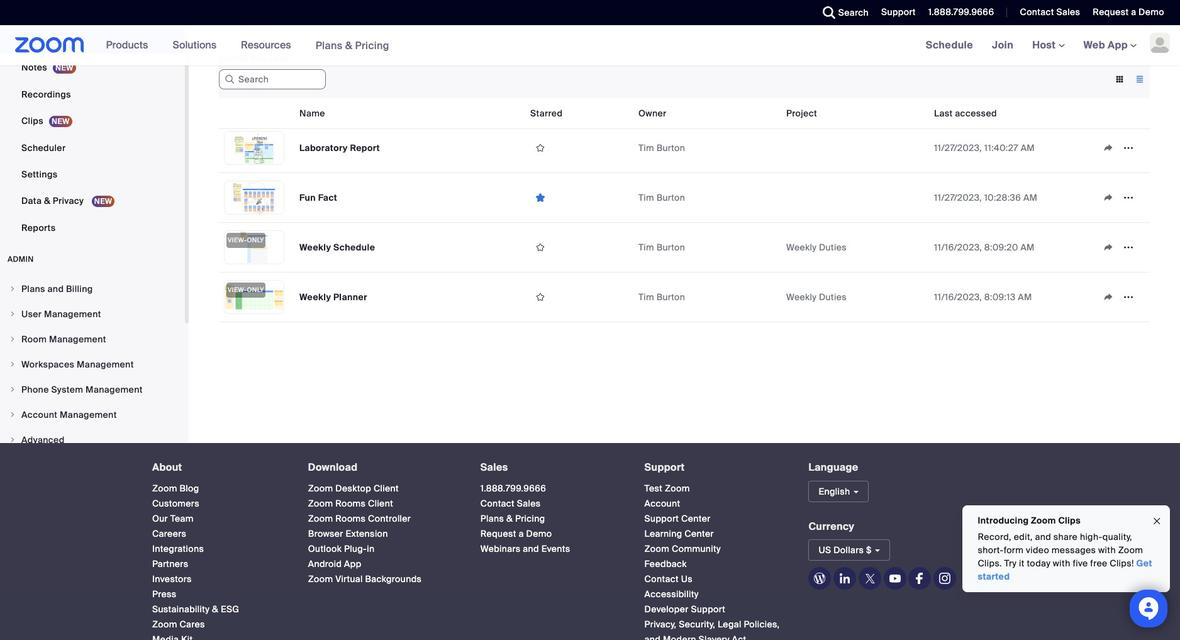 Task type: vqa. For each thing, say whether or not it's contained in the screenshot.
Demo to the right
yes



Task type: describe. For each thing, give the bounding box(es) containing it.
view-only for weekly schedule
[[228, 236, 264, 244]]

11/16/2023, for 11/16/2023, 8:09:13 am
[[935, 291, 982, 303]]

am for 11/16/2023, 8:09:13 am
[[1018, 291, 1033, 303]]

0 vertical spatial client
[[374, 482, 399, 494]]

partners
[[152, 558, 188, 569]]

right image for account management
[[9, 411, 16, 418]]

11/27/2023, 11:40:27 am
[[935, 142, 1035, 154]]

3:02:26
[[985, 93, 1018, 104]]

products button
[[106, 25, 154, 65]]

am for 11/16/2023, 8:09:20 am
[[1021, 242, 1035, 253]]

free
[[1091, 558, 1108, 569]]

pm for 12/14/2023, 2:35:37 pm
[[1021, 10, 1035, 21]]

right image for plans and billing
[[9, 285, 16, 293]]

cynefin framework
[[300, 10, 385, 21]]

support down the account link
[[645, 513, 679, 524]]

cell for 11/27/2023, 3:02:26 pm
[[782, 96, 929, 101]]

tim burton for 11/27/2023, 11:40:27 am
[[639, 142, 686, 154]]

high-
[[1081, 531, 1103, 542]]

accessibility
[[645, 588, 699, 599]]

integrations link
[[152, 543, 204, 554]]

fun fact
[[300, 192, 337, 203]]

introducing zoom clips
[[979, 515, 1081, 526]]

currency
[[809, 520, 855, 533]]

android
[[308, 558, 342, 569]]

user management
[[21, 308, 101, 320]]

plans & pricing
[[316, 39, 389, 52]]

report
[[350, 142, 380, 154]]

earlier this year
[[219, 53, 288, 64]]

burton for 11/27/2023, 10:28:36 am
[[657, 192, 686, 203]]

share image for 11/16/2023, 8:09:20 am
[[1099, 242, 1119, 253]]

grid mode, not selected image
[[1110, 74, 1130, 85]]

right image for room management
[[9, 335, 16, 343]]

our team link
[[152, 513, 194, 524]]

dollars
[[834, 544, 864, 556]]

1.888.799.9666 button up join
[[919, 0, 998, 25]]

reports link
[[0, 215, 185, 240]]

notes
[[21, 62, 47, 73]]

recordings link
[[0, 82, 185, 107]]

& inside product information navigation
[[345, 39, 353, 52]]

only for weekly planner
[[247, 286, 264, 294]]

account management
[[21, 409, 117, 420]]

modern
[[663, 633, 697, 640]]

today
[[1028, 558, 1051, 569]]

search
[[839, 7, 869, 18]]

request inside 1.888.799.9666 contact sales plans & pricing request a demo webinars and events
[[481, 528, 517, 539]]

share image for 11/27/2023, 10:28:36 am
[[1099, 192, 1119, 203]]

uml class diagram
[[300, 93, 386, 104]]

share
[[1054, 531, 1078, 542]]

recordings
[[21, 89, 71, 100]]

workspaces management menu item
[[0, 352, 185, 376]]

more options for weekly schedule image
[[1119, 242, 1139, 253]]

weekly duties for 11/16/2023, 8:09:20 am
[[787, 242, 847, 253]]

web app
[[1084, 38, 1128, 52]]

Search text field
[[219, 69, 326, 89]]

solutions button
[[173, 25, 222, 65]]

close image
[[1152, 514, 1162, 528]]

scheduler
[[21, 142, 66, 154]]

search button
[[814, 0, 872, 25]]

1.888.799.9666 button up schedule link
[[929, 6, 995, 18]]

cell for 12/14/2023, 2:35:37 pm
[[782, 13, 929, 18]]

& inside zoom blog customers our team careers integrations partners investors press sustainability & esg zoom cares
[[212, 603, 218, 615]]

more options for laboratory report image
[[1119, 142, 1139, 154]]

tim for laboratory report
[[639, 142, 654, 154]]

room management
[[21, 334, 106, 345]]

browser extension link
[[308, 528, 388, 539]]

1 vertical spatial sales
[[481, 461, 508, 474]]

workspaces
[[21, 359, 74, 370]]

12/14/2023,
[[935, 10, 985, 21]]

11/16/2023, 8:09:20 am
[[935, 242, 1035, 253]]

plans for plans and billing
[[21, 283, 45, 295]]

scheduler link
[[0, 135, 185, 160]]

plans for plans & pricing
[[316, 39, 343, 52]]

room
[[21, 334, 47, 345]]

android app link
[[308, 558, 362, 569]]

10:28:36
[[985, 192, 1021, 203]]

account management menu item
[[0, 403, 185, 427]]

support up test zoom link
[[645, 461, 685, 474]]

view- for weekly schedule
[[228, 236, 247, 244]]

tim burton for 11/27/2023, 10:28:36 am
[[639, 192, 686, 203]]

zoom inside record, edit, and share high-quality, short-form video messages with zoom clips. try it today with five free clips!
[[1119, 544, 1144, 556]]

thumbnail of laboratory report image
[[225, 132, 284, 164]]

click to star the whiteboard weekly planner image
[[531, 291, 551, 303]]

weekly duties for 11/16/2023, 8:09:13 am
[[787, 291, 847, 303]]

& inside personal menu menu
[[44, 195, 50, 206]]

schedule inside meetings navigation
[[926, 38, 974, 52]]

weekly planner
[[300, 291, 367, 303]]

burton for 11/27/2023, 11:40:27 am
[[657, 142, 686, 154]]

personal menu menu
[[0, 0, 185, 242]]

schedule link
[[917, 25, 983, 65]]

clips inside personal menu menu
[[21, 115, 43, 126]]

get started
[[979, 558, 1153, 582]]

management down workspaces management menu item
[[86, 384, 143, 395]]

form
[[1004, 544, 1024, 556]]

customers link
[[152, 498, 199, 509]]

11/27/2023, for 11/27/2023, 10:28:36 am
[[935, 192, 982, 203]]

11/27/2023, for 11/27/2023, 3:02:26 pm
[[935, 93, 982, 104]]

11/27/2023, for 11/27/2023, 11:40:27 am
[[935, 142, 982, 154]]

policies,
[[744, 618, 780, 630]]

team
[[170, 513, 194, 524]]

get
[[1137, 558, 1153, 569]]

investors link
[[152, 573, 192, 584]]

duties for 11/16/2023, 8:09:20 am
[[819, 242, 847, 253]]

outlook
[[308, 543, 342, 554]]

starred
[[531, 108, 563, 119]]

press link
[[152, 588, 177, 599]]

name
[[300, 108, 325, 119]]

0 vertical spatial a
[[1132, 6, 1137, 18]]

test zoom link
[[645, 482, 690, 494]]

backgrounds
[[365, 573, 422, 584]]

0 horizontal spatial with
[[1054, 558, 1071, 569]]

sales inside 1.888.799.9666 contact sales plans & pricing request a demo webinars and events
[[517, 498, 541, 509]]

web app button
[[1084, 38, 1137, 52]]

plug-
[[344, 543, 367, 554]]

and inside menu item
[[48, 283, 64, 295]]

partners link
[[152, 558, 188, 569]]

phone
[[21, 384, 49, 395]]

11/16/2023, for 11/16/2023, 8:09:20 am
[[935, 242, 982, 253]]

right image for user management
[[9, 310, 16, 318]]

more options for weekly planner image
[[1119, 291, 1139, 303]]

app inside zoom desktop client zoom rooms client zoom rooms controller browser extension outlook plug-in android app zoom virtual backgrounds
[[344, 558, 362, 569]]

virtual
[[336, 573, 363, 584]]

0 horizontal spatial schedule
[[333, 242, 375, 253]]

1 vertical spatial clips
[[1059, 515, 1081, 526]]

right image for advanced
[[9, 436, 16, 444]]

admin
[[8, 254, 34, 264]]

join link
[[983, 25, 1023, 65]]

thumbnail of cynefin framework image
[[225, 0, 284, 32]]

in
[[367, 543, 375, 554]]

1 vertical spatial client
[[368, 498, 393, 509]]

esg
[[221, 603, 239, 615]]

application for 11/27/2023, 10:28:36 am
[[1099, 188, 1145, 207]]

admin menu menu
[[0, 277, 185, 453]]

am for 11/27/2023, 10:28:36 am
[[1024, 192, 1038, 203]]

notes link
[[0, 55, 185, 81]]

slavery
[[699, 633, 730, 640]]

0 vertical spatial center
[[682, 513, 711, 524]]

uml class diagram, modified at nov 27, 2023, link element
[[224, 81, 284, 115]]

outlook plug-in link
[[308, 543, 375, 554]]

short-
[[979, 544, 1004, 556]]

& inside 1.888.799.9666 contact sales plans & pricing request a demo webinars and events
[[507, 513, 513, 524]]

a inside 1.888.799.9666 contact sales plans & pricing request a demo webinars and events
[[519, 528, 524, 539]]

resources
[[241, 38, 291, 52]]

language
[[809, 461, 859, 474]]

clips!
[[1111, 558, 1135, 569]]

privacy, security, legal policies, and modern slavery ac link
[[645, 618, 780, 640]]

management for account management
[[60, 409, 117, 420]]

customers
[[152, 498, 199, 509]]

us dollars $
[[819, 544, 872, 556]]

data
[[21, 195, 42, 206]]

system
[[51, 384, 83, 395]]

press
[[152, 588, 177, 599]]



Task type: locate. For each thing, give the bounding box(es) containing it.
2 tim burton from the top
[[639, 93, 686, 104]]

sales up 1.888.799.9666 link at the bottom left of the page
[[481, 461, 508, 474]]

1 tim from the top
[[639, 10, 654, 21]]

1 view- from the top
[[228, 236, 247, 244]]

2 share image from the top
[[1099, 242, 1119, 253]]

management for workspaces management
[[77, 359, 134, 370]]

1 vertical spatial 11/16/2023,
[[935, 291, 982, 303]]

burton for 11/27/2023, 3:02:26 pm
[[657, 93, 686, 104]]

0 vertical spatial request
[[1093, 6, 1129, 18]]

year
[[269, 53, 288, 64]]

1 vertical spatial duties
[[819, 291, 847, 303]]

burton for 11/16/2023, 8:09:13 am
[[657, 291, 686, 303]]

blog
[[180, 482, 199, 494]]

0 vertical spatial rooms
[[336, 498, 366, 509]]

user management menu item
[[0, 302, 185, 326]]

view-only down thumbnail of fun fact
[[228, 236, 264, 244]]

share image
[[1099, 142, 1119, 154], [1099, 242, 1119, 253]]

right image down admin
[[9, 285, 16, 293]]

only down the thumbnail of weekly schedule
[[247, 286, 264, 294]]

list mode, selected image
[[1130, 74, 1150, 85]]

video
[[1027, 544, 1050, 556]]

am right 11:40:27
[[1021, 142, 1035, 154]]

11/27/2023, 10:28:36 am
[[935, 192, 1038, 203]]

and up video
[[1036, 531, 1052, 542]]

contact down feedback
[[645, 573, 679, 584]]

request up web app dropdown button
[[1093, 6, 1129, 18]]

webinars
[[481, 543, 521, 554]]

1 vertical spatial with
[[1054, 558, 1071, 569]]

1 share image from the top
[[1099, 192, 1119, 203]]

and left events
[[523, 543, 539, 554]]

1 horizontal spatial plans
[[316, 39, 343, 52]]

4 tim from the top
[[639, 192, 654, 203]]

app inside meetings navigation
[[1108, 38, 1128, 52]]

4 burton from the top
[[657, 192, 686, 203]]

management up advanced menu item
[[60, 409, 117, 420]]

pm for 11/27/2023, 3:02:26 pm
[[1020, 93, 1034, 104]]

0 horizontal spatial contact
[[481, 498, 515, 509]]

sales down 1.888.799.9666 link at the bottom left of the page
[[517, 498, 541, 509]]

cell for 11/27/2023, 10:28:36 am
[[782, 173, 929, 223]]

tim burton for 11/16/2023, 8:09:13 am
[[639, 291, 686, 303]]

right image for workspaces management
[[9, 361, 16, 368]]

am right 10:28:36
[[1024, 192, 1038, 203]]

only for weekly schedule
[[247, 236, 264, 244]]

with up free on the right of the page
[[1099, 544, 1117, 556]]

fun
[[300, 192, 316, 203]]

and inside record, edit, and share high-quality, short-form video messages with zoom clips. try it today with five free clips!
[[1036, 531, 1052, 542]]

1 vertical spatial request
[[481, 528, 517, 539]]

1 rooms from the top
[[336, 498, 366, 509]]

2 only from the top
[[247, 286, 264, 294]]

plans and billing menu item
[[0, 277, 185, 301]]

right image inside advanced menu item
[[9, 436, 16, 444]]

sales link
[[481, 461, 508, 474]]

contact inside the test zoom account support center learning center zoom community feedback contact us accessibility developer support privacy, security, legal policies, and modern slavery ac
[[645, 573, 679, 584]]

a up webinars and events link
[[519, 528, 524, 539]]

application
[[531, 6, 629, 25], [531, 89, 629, 108], [1099, 138, 1145, 157], [1099, 188, 1145, 207], [1099, 238, 1145, 257], [1099, 288, 1145, 306]]

pm
[[1021, 10, 1035, 21], [1020, 93, 1034, 104]]

0 vertical spatial right image
[[9, 386, 16, 393]]

support
[[882, 6, 916, 18], [645, 461, 685, 474], [645, 513, 679, 524], [691, 603, 726, 615]]

4 right image from the top
[[9, 361, 16, 368]]

contact inside 1.888.799.9666 contact sales plans & pricing request a demo webinars and events
[[481, 498, 515, 509]]

share image down more options for laboratory report 'icon' on the top of the page
[[1099, 192, 1119, 203]]

1 weekly duties from the top
[[787, 242, 847, 253]]

zoom desktop client zoom rooms client zoom rooms controller browser extension outlook plug-in android app zoom virtual backgrounds
[[308, 482, 422, 584]]

0 horizontal spatial plans
[[21, 283, 45, 295]]

management up workspaces management
[[49, 334, 106, 345]]

demo inside 1.888.799.9666 contact sales plans & pricing request a demo webinars and events
[[526, 528, 552, 539]]

view-only down the thumbnail of weekly schedule
[[228, 286, 264, 294]]

tim for weekly planner
[[639, 291, 654, 303]]

1 vertical spatial account
[[645, 498, 681, 509]]

3 tim from the top
[[639, 142, 654, 154]]

1 right image from the top
[[9, 285, 16, 293]]

english
[[819, 486, 850, 497]]

2 tim from the top
[[639, 93, 654, 104]]

messages
[[1052, 544, 1097, 556]]

support up security,
[[691, 603, 726, 615]]

contact down 1.888.799.9666 link at the bottom left of the page
[[481, 498, 515, 509]]

1 vertical spatial share image
[[1099, 242, 1119, 253]]

am right 8:09:20
[[1021, 242, 1035, 253]]

1 vertical spatial view-
[[228, 286, 247, 294]]

rooms down 'zoom rooms client' link
[[336, 513, 366, 524]]

support right search
[[882, 6, 916, 18]]

room management menu item
[[0, 327, 185, 351]]

and down privacy, at the bottom of the page
[[645, 633, 661, 640]]

0 vertical spatial 11/27/2023,
[[935, 93, 982, 104]]

11/16/2023, left 8:09:20
[[935, 242, 982, 253]]

6 burton from the top
[[657, 291, 686, 303]]

0 horizontal spatial clips
[[21, 115, 43, 126]]

0 horizontal spatial request
[[481, 528, 517, 539]]

download
[[308, 461, 358, 474]]

& down 1.888.799.9666 link at the bottom left of the page
[[507, 513, 513, 524]]

application for 11/16/2023, 8:09:13 am
[[1099, 288, 1145, 306]]

1 vertical spatial center
[[685, 528, 714, 539]]

privacy
[[53, 195, 84, 206]]

0 vertical spatial account
[[21, 409, 57, 420]]

1 vertical spatial plans
[[21, 283, 45, 295]]

2 11/27/2023, from the top
[[935, 142, 982, 154]]

2 horizontal spatial sales
[[1057, 6, 1081, 18]]

thumbnail of fun fact image
[[225, 181, 284, 214]]

1 horizontal spatial a
[[1132, 6, 1137, 18]]

only
[[247, 236, 264, 244], [247, 286, 264, 294]]

zoom blog link
[[152, 482, 199, 494]]

zoom virtual backgrounds link
[[308, 573, 422, 584]]

& right data
[[44, 195, 50, 206]]

1 horizontal spatial request
[[1093, 6, 1129, 18]]

pricing inside 1.888.799.9666 contact sales plans & pricing request a demo webinars and events
[[515, 513, 545, 524]]

started
[[979, 571, 1011, 582]]

1 horizontal spatial account
[[645, 498, 681, 509]]

11:40:27
[[985, 142, 1019, 154]]

feedback
[[645, 558, 687, 569]]

right image inside room management menu item
[[9, 335, 16, 343]]

am
[[1021, 142, 1035, 154], [1024, 192, 1038, 203], [1021, 242, 1035, 253], [1018, 291, 1033, 303]]

1 tim burton from the top
[[639, 10, 686, 21]]

0 vertical spatial only
[[247, 236, 264, 244]]

us
[[819, 544, 832, 556]]

1.888.799.9666 for 1.888.799.9666
[[929, 6, 995, 18]]

1 cell from the top
[[782, 13, 929, 18]]

1 vertical spatial rooms
[[336, 513, 366, 524]]

web
[[1084, 38, 1106, 52]]

2 cell from the top
[[782, 96, 929, 101]]

us
[[681, 573, 693, 584]]

rooms
[[336, 498, 366, 509], [336, 513, 366, 524]]

6 tim from the top
[[639, 291, 654, 303]]

demo up profile picture
[[1139, 6, 1165, 18]]

11/27/2023, up last accessed
[[935, 93, 982, 104]]

clips link
[[0, 108, 185, 134]]

privacy,
[[645, 618, 677, 630]]

right image inside phone system management menu item
[[9, 386, 16, 393]]

1 vertical spatial right image
[[9, 436, 16, 444]]

5 burton from the top
[[657, 242, 686, 253]]

learning
[[645, 528, 683, 539]]

4 tim burton from the top
[[639, 192, 686, 203]]

management for user management
[[44, 308, 101, 320]]

share image up more options for weekly planner icon
[[1099, 242, 1119, 253]]

planner
[[333, 291, 367, 303]]

view- for weekly planner
[[228, 286, 247, 294]]

thumbnail of uml class diagram image inside uml class diagram, modified at nov 27, 2023, link element
[[225, 82, 284, 115]]

and inside the test zoom account support center learning center zoom community feedback contact us accessibility developer support privacy, security, legal policies, and modern slavery ac
[[645, 633, 661, 640]]

1 vertical spatial 11/27/2023,
[[935, 142, 982, 154]]

11/27/2023, down last accessed
[[935, 142, 982, 154]]

1 share image from the top
[[1099, 142, 1119, 154]]

and inside 1.888.799.9666 contact sales plans & pricing request a demo webinars and events
[[523, 543, 539, 554]]

0 horizontal spatial pricing
[[355, 39, 389, 52]]

0 horizontal spatial account
[[21, 409, 57, 420]]

am for 11/27/2023, 11:40:27 am
[[1021, 142, 1035, 154]]

test zoom account support center learning center zoom community feedback contact us accessibility developer support privacy, security, legal policies, and modern slavery ac
[[645, 482, 780, 640]]

0 vertical spatial clips
[[21, 115, 43, 126]]

application for 11/16/2023, 8:09:20 am
[[1099, 238, 1145, 257]]

0 vertical spatial share image
[[1099, 192, 1119, 203]]

2 horizontal spatial plans
[[481, 513, 504, 524]]

management down billing
[[44, 308, 101, 320]]

meetings navigation
[[917, 25, 1181, 66]]

1.888.799.9666 down sales link
[[481, 482, 546, 494]]

1 horizontal spatial demo
[[1139, 6, 1165, 18]]

zoom rooms client link
[[308, 498, 393, 509]]

tim burton for 11/16/2023, 8:09:20 am
[[639, 242, 686, 253]]

1 horizontal spatial contact
[[645, 573, 679, 584]]

11/27/2023, 3:02:26 pm
[[935, 93, 1034, 104]]

right image
[[9, 386, 16, 393], [9, 436, 16, 444]]

thumbnail of uml class diagram image
[[224, 81, 284, 115], [225, 82, 284, 115]]

banner containing products
[[0, 25, 1181, 66]]

right image left workspaces
[[9, 361, 16, 368]]

pm right 3:02:26
[[1020, 93, 1034, 104]]

pricing down the framework in the top of the page
[[355, 39, 389, 52]]

right image left the advanced
[[9, 436, 16, 444]]

1 vertical spatial 1.888.799.9666
[[481, 482, 546, 494]]

1 only from the top
[[247, 236, 264, 244]]

share image for 11/16/2023, 8:09:13 am
[[1099, 291, 1119, 303]]

0 horizontal spatial 1.888.799.9666
[[481, 482, 546, 494]]

plans inside menu item
[[21, 283, 45, 295]]

11/16/2023,
[[935, 242, 982, 253], [935, 291, 982, 303]]

1 vertical spatial app
[[344, 558, 362, 569]]

personal
[[21, 9, 59, 20]]

thumbnail of weekly schedule image
[[225, 231, 284, 264]]

feedback button
[[645, 558, 687, 569]]

clips up share
[[1059, 515, 1081, 526]]

weekly schedule
[[300, 242, 375, 253]]

12/14/2023, 2:35:37 pm
[[935, 10, 1035, 21]]

zoom community link
[[645, 543, 721, 554]]

pm right 2:35:37
[[1021, 10, 1035, 21]]

& left esg
[[212, 603, 218, 615]]

last accessed
[[935, 108, 997, 119]]

0 vertical spatial 1.888.799.9666
[[929, 6, 995, 18]]

2 weekly duties from the top
[[787, 291, 847, 303]]

sales up "host" dropdown button
[[1057, 6, 1081, 18]]

0 vertical spatial sales
[[1057, 6, 1081, 18]]

pricing up webinars and events link
[[515, 513, 545, 524]]

reports
[[21, 222, 56, 233]]

plans up webinars
[[481, 513, 504, 524]]

8:09:20
[[985, 242, 1019, 253]]

careers link
[[152, 528, 187, 539]]

billing
[[66, 283, 93, 295]]

a up web app dropdown button
[[1132, 6, 1137, 18]]

right image inside account management menu item
[[9, 411, 16, 418]]

1 right image from the top
[[9, 386, 16, 393]]

sales
[[1057, 6, 1081, 18], [481, 461, 508, 474], [517, 498, 541, 509]]

product information navigation
[[97, 25, 399, 66]]

cell
[[782, 13, 929, 18], [782, 96, 929, 101], [782, 123, 929, 173], [782, 173, 929, 223]]

11/27/2023, left 10:28:36
[[935, 192, 982, 203]]

banner
[[0, 25, 1181, 66]]

tim burton for 11/27/2023, 3:02:26 pm
[[639, 93, 686, 104]]

2 vertical spatial plans
[[481, 513, 504, 524]]

2 horizontal spatial contact
[[1020, 6, 1055, 18]]

phone system management menu item
[[0, 378, 185, 402]]

tim
[[639, 10, 654, 21], [639, 93, 654, 104], [639, 142, 654, 154], [639, 192, 654, 203], [639, 242, 654, 253], [639, 291, 654, 303]]

right image left user
[[9, 310, 16, 318]]

2 11/16/2023, from the top
[[935, 291, 982, 303]]

0 vertical spatial 11/16/2023,
[[935, 242, 982, 253]]

right image left phone
[[9, 386, 16, 393]]

share image
[[1099, 192, 1119, 203], [1099, 291, 1119, 303]]

0 vertical spatial view-
[[228, 236, 247, 244]]

1 vertical spatial weekly duties
[[787, 291, 847, 303]]

1 horizontal spatial pricing
[[515, 513, 545, 524]]

tim for uml class diagram
[[639, 93, 654, 104]]

1 vertical spatial demo
[[526, 528, 552, 539]]

share image up more options for fun fact icon
[[1099, 142, 1119, 154]]

plans inside 1.888.799.9666 contact sales plans & pricing request a demo webinars and events
[[481, 513, 504, 524]]

1 horizontal spatial sales
[[517, 498, 541, 509]]

zoom desktop client link
[[308, 482, 399, 494]]

0 vertical spatial schedule
[[926, 38, 974, 52]]

2 burton from the top
[[657, 93, 686, 104]]

& down cynefin framework
[[345, 39, 353, 52]]

extension
[[346, 528, 388, 539]]

products
[[106, 38, 148, 52]]

tim for fun fact
[[639, 192, 654, 203]]

account inside the test zoom account support center learning center zoom community feedback contact us accessibility developer support privacy, security, legal policies, and modern slavery ac
[[645, 498, 681, 509]]

burton for 12/14/2023, 2:35:37 pm
[[657, 10, 686, 21]]

right image left "account management"
[[9, 411, 16, 418]]

account inside account management menu item
[[21, 409, 57, 420]]

community
[[672, 543, 721, 554]]

0 vertical spatial app
[[1108, 38, 1128, 52]]

client
[[374, 482, 399, 494], [368, 498, 393, 509]]

1.888.799.9666 inside 1.888.799.9666 contact sales plans & pricing request a demo webinars and events
[[481, 482, 546, 494]]

request up webinars
[[481, 528, 517, 539]]

5 right image from the top
[[9, 411, 16, 418]]

5 tim burton from the top
[[639, 242, 686, 253]]

&
[[345, 39, 353, 52], [44, 195, 50, 206], [507, 513, 513, 524], [212, 603, 218, 615]]

0 vertical spatial with
[[1099, 544, 1117, 556]]

1 burton from the top
[[657, 10, 686, 21]]

1 duties from the top
[[819, 242, 847, 253]]

account down test zoom link
[[645, 498, 681, 509]]

contact sales
[[1020, 6, 1081, 18]]

duties for 11/16/2023, 8:09:13 am
[[819, 291, 847, 303]]

solutions
[[173, 38, 217, 52]]

profile picture image
[[1150, 33, 1171, 53]]

right image inside plans and billing menu item
[[9, 285, 16, 293]]

1 vertical spatial contact
[[481, 498, 515, 509]]

right image
[[9, 285, 16, 293], [9, 310, 16, 318], [9, 335, 16, 343], [9, 361, 16, 368], [9, 411, 16, 418]]

legal
[[718, 618, 742, 630]]

0 horizontal spatial demo
[[526, 528, 552, 539]]

1.888.799.9666 link
[[481, 482, 546, 494]]

account up the advanced
[[21, 409, 57, 420]]

2 share image from the top
[[1099, 291, 1119, 303]]

11/16/2023, left 8:09:13
[[935, 291, 982, 303]]

11/16/2023, 8:09:13 am
[[935, 291, 1033, 303]]

click to star the whiteboard weekly schedule image
[[531, 242, 551, 253]]

it
[[1020, 558, 1025, 569]]

zoom logo image
[[15, 37, 84, 53]]

schedule down 12/14/2023,
[[926, 38, 974, 52]]

burton for 11/16/2023, 8:09:20 am
[[657, 242, 686, 253]]

thumbnail of weekly planner image
[[225, 281, 284, 313]]

right image inside "user management" menu item
[[9, 310, 16, 318]]

2 right image from the top
[[9, 310, 16, 318]]

1 vertical spatial schedule
[[333, 242, 375, 253]]

zoom
[[152, 482, 177, 494], [308, 482, 333, 494], [665, 482, 690, 494], [308, 498, 333, 509], [308, 513, 333, 524], [1032, 515, 1057, 526], [645, 543, 670, 554], [1119, 544, 1144, 556], [308, 573, 333, 584], [152, 618, 177, 630]]

click to unstar the whiteboard fun fact image
[[531, 192, 551, 204]]

0 vertical spatial weekly duties
[[787, 242, 847, 253]]

0 vertical spatial demo
[[1139, 6, 1165, 18]]

plans
[[316, 39, 343, 52], [21, 283, 45, 295], [481, 513, 504, 524]]

desktop
[[336, 482, 371, 494]]

4 cell from the top
[[782, 173, 929, 223]]

2 vertical spatial sales
[[517, 498, 541, 509]]

1 view-only from the top
[[228, 236, 264, 244]]

0 vertical spatial pricing
[[355, 39, 389, 52]]

management for room management
[[49, 334, 106, 345]]

0 vertical spatial duties
[[819, 242, 847, 253]]

rooms down desktop
[[336, 498, 366, 509]]

2 right image from the top
[[9, 436, 16, 444]]

zoom rooms controller link
[[308, 513, 411, 524]]

1 vertical spatial view-only
[[228, 286, 264, 294]]

share image down more options for weekly schedule icon
[[1099, 291, 1119, 303]]

1 11/16/2023, from the top
[[935, 242, 982, 253]]

0 vertical spatial pm
[[1021, 10, 1035, 21]]

developer support link
[[645, 603, 726, 615]]

view- down thumbnail of fun fact
[[228, 236, 247, 244]]

1 vertical spatial share image
[[1099, 291, 1119, 303]]

1 horizontal spatial clips
[[1059, 515, 1081, 526]]

center up community
[[685, 528, 714, 539]]

schedule up planner
[[333, 242, 375, 253]]

0 vertical spatial plans
[[316, 39, 343, 52]]

zoom cares link
[[152, 618, 205, 630]]

last
[[935, 108, 953, 119]]

1 vertical spatial pm
[[1020, 93, 1034, 104]]

5 tim from the top
[[639, 242, 654, 253]]

advanced
[[21, 434, 65, 446]]

1.888.799.9666 up schedule link
[[929, 6, 995, 18]]

1 horizontal spatial with
[[1099, 544, 1117, 556]]

cell for 11/27/2023, 11:40:27 am
[[782, 123, 929, 173]]

cynefin
[[300, 10, 333, 21]]

right image for phone system management
[[9, 386, 16, 393]]

1.888.799.9666 for 1.888.799.9666 contact sales plans & pricing request a demo webinars and events
[[481, 482, 546, 494]]

3 11/27/2023, from the top
[[935, 192, 982, 203]]

and left billing
[[48, 283, 64, 295]]

advanced menu item
[[0, 428, 185, 452]]

center up 'learning center' link
[[682, 513, 711, 524]]

1 horizontal spatial 1.888.799.9666
[[929, 6, 995, 18]]

pricing inside product information navigation
[[355, 39, 389, 52]]

plans inside product information navigation
[[316, 39, 343, 52]]

introducing
[[979, 515, 1030, 526]]

owner
[[639, 108, 667, 119]]

1 horizontal spatial app
[[1108, 38, 1128, 52]]

support center link
[[645, 513, 711, 524]]

2 duties from the top
[[819, 291, 847, 303]]

am right 8:09:13
[[1018, 291, 1033, 303]]

1 vertical spatial a
[[519, 528, 524, 539]]

2 view- from the top
[[228, 286, 247, 294]]

0 vertical spatial contact
[[1020, 6, 1055, 18]]

3 tim burton from the top
[[639, 142, 686, 154]]

view- down the thumbnail of weekly schedule
[[228, 286, 247, 294]]

0 vertical spatial view-only
[[228, 236, 264, 244]]

2 vertical spatial contact
[[645, 573, 679, 584]]

0 horizontal spatial a
[[519, 528, 524, 539]]

3 burton from the top
[[657, 142, 686, 154]]

3 right image from the top
[[9, 335, 16, 343]]

share image for 11/27/2023, 11:40:27 am
[[1099, 142, 1119, 154]]

2 vertical spatial 11/27/2023,
[[935, 192, 982, 203]]

clips up scheduler
[[21, 115, 43, 126]]

tim for cynefin framework
[[639, 10, 654, 21]]

1 vertical spatial pricing
[[515, 513, 545, 524]]

more options for fun fact image
[[1119, 192, 1139, 203]]

1.888.799.9666 contact sales plans & pricing request a demo webinars and events
[[481, 482, 571, 554]]

1 horizontal spatial schedule
[[926, 38, 974, 52]]

0 vertical spatial share image
[[1099, 142, 1119, 154]]

right image inside workspaces management menu item
[[9, 361, 16, 368]]

app down "plug-"
[[344, 558, 362, 569]]

webinars and events link
[[481, 543, 571, 554]]

2 rooms from the top
[[336, 513, 366, 524]]

right image left room
[[9, 335, 16, 343]]

2 view-only from the top
[[228, 286, 264, 294]]

integrations
[[152, 543, 204, 554]]

only down thumbnail of fun fact
[[247, 236, 264, 244]]

plans up user
[[21, 283, 45, 295]]

events
[[542, 543, 571, 554]]

management down room management menu item
[[77, 359, 134, 370]]

0 horizontal spatial sales
[[481, 461, 508, 474]]

with down messages
[[1054, 558, 1071, 569]]

6 tim burton from the top
[[639, 291, 686, 303]]

phone system management
[[21, 384, 143, 395]]

1 11/27/2023, from the top
[[935, 93, 982, 104]]

11/27/2023,
[[935, 93, 982, 104], [935, 142, 982, 154], [935, 192, 982, 203]]

contact up host at top right
[[1020, 6, 1055, 18]]

click to star the whiteboard laboratory report image
[[531, 142, 551, 154]]

view-only for weekly planner
[[228, 286, 264, 294]]

app right web
[[1108, 38, 1128, 52]]

1 vertical spatial only
[[247, 286, 264, 294]]

tim for weekly schedule
[[639, 242, 654, 253]]

application for 11/27/2023, 11:40:27 am
[[1099, 138, 1145, 157]]

plans down cynefin
[[316, 39, 343, 52]]

0 horizontal spatial app
[[344, 558, 362, 569]]

tim burton for 12/14/2023, 2:35:37 pm
[[639, 10, 686, 21]]

3 cell from the top
[[782, 123, 929, 173]]

demo up webinars and events link
[[526, 528, 552, 539]]



